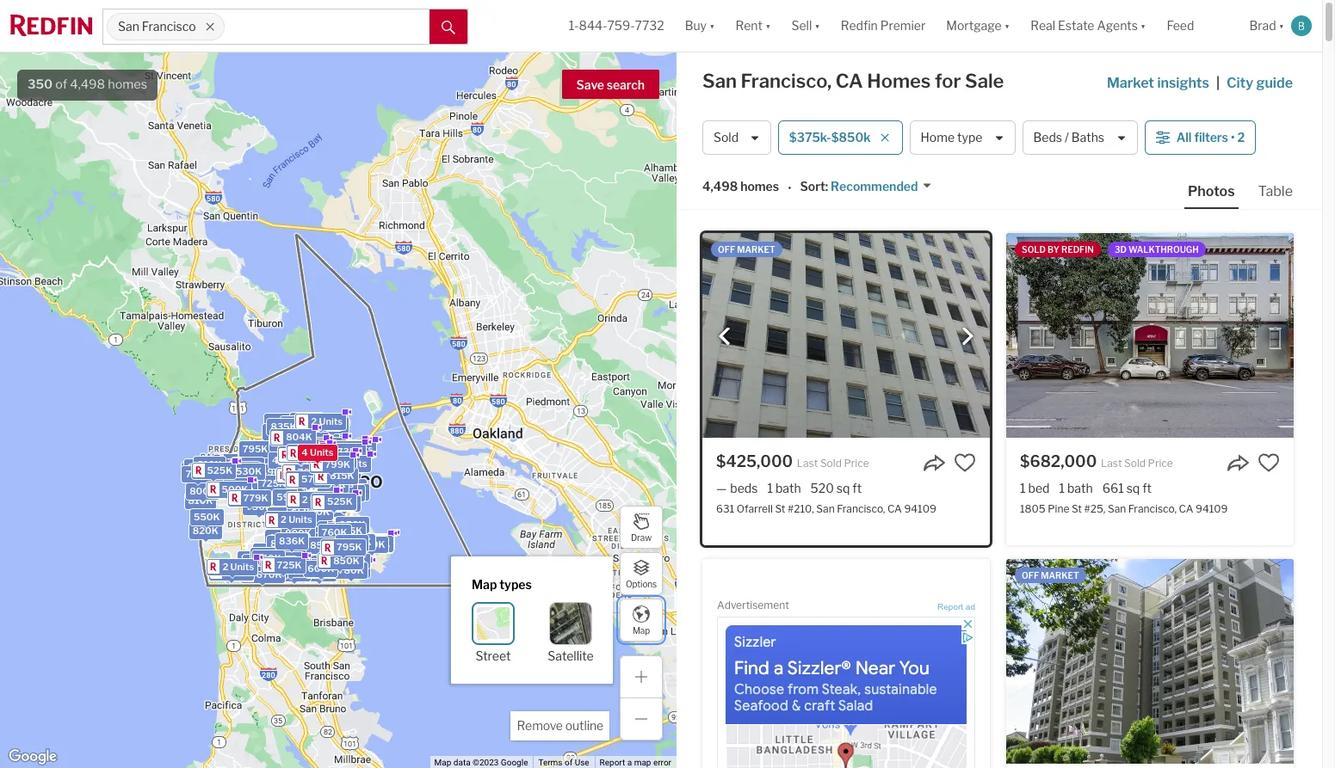 Task type: vqa. For each thing, say whether or not it's contained in the screenshot.
530K
yes



Task type: describe. For each thing, give the bounding box(es) containing it.
street button
[[472, 603, 515, 664]]

remove
[[517, 719, 563, 733]]

715k
[[335, 457, 359, 469]]

656k
[[313, 501, 339, 513]]

price for $425,000
[[844, 457, 869, 470]]

0 vertical spatial 4,498
[[70, 77, 105, 92]]

375k
[[301, 486, 326, 498]]

report a map error
[[600, 759, 672, 768]]

0 horizontal spatial 795k
[[243, 443, 268, 455]]

847k
[[298, 512, 323, 524]]

705k
[[325, 450, 351, 462]]

table button
[[1255, 183, 1297, 207]]

1 vertical spatial 460k
[[318, 530, 344, 542]]

1 vertical spatial 635k
[[309, 564, 335, 576]]

490k
[[261, 467, 287, 479]]

503k
[[340, 554, 367, 567]]

671k
[[270, 444, 294, 456]]

844-
[[579, 18, 607, 33]]

• for homes
[[788, 181, 792, 195]]

0 vertical spatial 680k
[[332, 459, 358, 471]]

sold
[[1022, 244, 1046, 255]]

1 vertical spatial 790k
[[346, 536, 372, 548]]

next button image
[[959, 328, 976, 345]]

homes
[[867, 70, 931, 92]]

mortgage ▾ button
[[936, 0, 1020, 52]]

san francisco, ca homes for sale
[[702, 70, 1004, 92]]

st for $425,000
[[775, 503, 785, 516]]

home type button
[[910, 121, 1015, 155]]

669k
[[334, 448, 360, 460]]

599k
[[277, 491, 303, 503]]

san down 520
[[816, 503, 835, 516]]

/
[[1065, 130, 1069, 145]]

399k
[[295, 518, 321, 530]]

san francisco
[[118, 19, 196, 34]]

846k
[[225, 566, 251, 578]]

420k
[[281, 549, 307, 561]]

▾ for sell ▾
[[815, 18, 820, 33]]

— beds
[[716, 481, 758, 496]]

of for terms
[[565, 759, 573, 768]]

1 horizontal spatial 780k
[[338, 565, 364, 577]]

0 vertical spatial 730k
[[281, 446, 306, 458]]

city
[[1227, 75, 1254, 91]]

10 units
[[336, 443, 373, 455]]

ft for $682,000
[[1143, 481, 1152, 496]]

0 vertical spatial 660k
[[313, 462, 340, 474]]

1 vertical spatial off
[[1022, 571, 1039, 581]]

photo of 1805 pine st #25, san francisco, ca 94109 image
[[1006, 233, 1294, 438]]

713k
[[242, 449, 265, 461]]

submit search image
[[442, 20, 455, 34]]

homes inside 4,498 homes •
[[740, 179, 779, 194]]

1 vertical spatial 830k
[[321, 552, 347, 564]]

favorite button image
[[954, 452, 976, 474]]

sold for $425,000
[[820, 457, 842, 470]]

rent ▾ button
[[725, 0, 781, 52]]

mortgage ▾ button
[[946, 0, 1010, 52]]

782k
[[284, 418, 309, 430]]

3d
[[1115, 244, 1127, 255]]

ad region
[[717, 617, 975, 769]]

530k
[[236, 466, 262, 478]]

0 vertical spatial 735k
[[337, 446, 363, 458]]

francisco, for $425,000
[[837, 503, 885, 516]]

outline
[[565, 719, 603, 733]]

1 vertical spatial 500k
[[283, 470, 309, 482]]

draw button
[[620, 506, 663, 549]]

redfin premier button
[[831, 0, 936, 52]]

user photo image
[[1291, 15, 1312, 36]]

785k up 671k
[[281, 429, 307, 441]]

satellite
[[548, 649, 594, 664]]

607k
[[256, 546, 282, 558]]

514k
[[309, 464, 333, 476]]

1 vertical spatial 515k
[[338, 525, 363, 537]]

587k
[[305, 445, 330, 457]]

baths
[[1072, 130, 1105, 145]]

836k
[[279, 535, 305, 547]]

0 vertical spatial 674k
[[285, 436, 310, 448]]

redfin
[[841, 18, 878, 33]]

555k
[[337, 443, 363, 455]]

804k
[[286, 432, 312, 444]]

map data ©2023 google
[[434, 759, 528, 768]]

1 horizontal spatial 695k
[[298, 489, 324, 501]]

0 vertical spatial 635k
[[294, 415, 319, 427]]

0 horizontal spatial 430k
[[228, 480, 254, 492]]

buy ▾
[[685, 18, 715, 33]]

market
[[1107, 75, 1155, 91]]

st for $682,000
[[1072, 503, 1082, 516]]

2 625k from the top
[[294, 449, 319, 461]]

0 vertical spatial off
[[718, 244, 735, 255]]

▾ for brad ▾
[[1279, 18, 1284, 33]]

682k
[[298, 441, 323, 453]]

0 vertical spatial 610k
[[294, 448, 319, 460]]

0 vertical spatial 780k
[[304, 434, 330, 446]]

0 vertical spatial 720k
[[291, 470, 317, 482]]

ca for $682,000
[[1179, 503, 1194, 516]]

use
[[575, 759, 589, 768]]

draw
[[631, 532, 652, 543]]

0 vertical spatial 460k
[[272, 455, 298, 467]]

0 vertical spatial off market
[[718, 244, 775, 255]]

feed
[[1167, 18, 1194, 33]]

509k
[[360, 538, 386, 550]]

0 vertical spatial 830k
[[273, 502, 299, 514]]

661
[[1102, 481, 1124, 496]]

1 vertical spatial 475k
[[332, 550, 358, 562]]

premier
[[881, 18, 926, 33]]

1 vertical spatial 720k
[[302, 486, 327, 498]]

0 horizontal spatial francisco,
[[741, 70, 832, 92]]

1 vertical spatial 835k
[[327, 555, 353, 567]]

—
[[716, 481, 727, 496]]

565k
[[313, 561, 339, 573]]

1 vertical spatial 550k
[[331, 498, 357, 510]]

san down buy ▾ dropdown button
[[702, 70, 737, 92]]

398k
[[340, 520, 366, 532]]

661 sq ft
[[1102, 481, 1152, 496]]

575k up 375k
[[301, 474, 327, 486]]

94109 for $682,000
[[1196, 503, 1228, 516]]

1805
[[1020, 503, 1046, 516]]

1 horizontal spatial 799k
[[325, 459, 350, 471]]

options
[[626, 579, 657, 589]]

city guide link
[[1227, 73, 1297, 94]]

1 vertical spatial 674k
[[271, 510, 296, 522]]

photo of 631 ofarrell st #210, san francisco, ca 94109 image
[[702, 233, 990, 438]]

0 horizontal spatial 400k
[[331, 498, 357, 510]]

1 horizontal spatial 730k
[[315, 561, 340, 573]]

5
[[294, 454, 300, 466]]

sold by redfin
[[1022, 244, 1094, 255]]

0 horizontal spatial homes
[[108, 77, 147, 92]]

redfin premier
[[841, 18, 926, 33]]

1 vertical spatial 400k
[[358, 537, 385, 549]]

ca for $425,000
[[888, 503, 902, 516]]

▾ for mortgage ▾
[[1004, 18, 1010, 33]]

©2023
[[473, 759, 499, 768]]

580k
[[295, 519, 322, 531]]

1 horizontal spatial market
[[1041, 571, 1079, 581]]

575k up 503k
[[338, 531, 364, 543]]

0 horizontal spatial ca
[[836, 70, 863, 92]]

0 horizontal spatial 790k
[[241, 553, 267, 565]]

1 vertical spatial 735k
[[320, 525, 345, 537]]

report for report a map error
[[600, 759, 625, 768]]

585k
[[279, 550, 305, 562]]

google
[[501, 759, 528, 768]]

▾ for buy ▾
[[709, 18, 715, 33]]

1 horizontal spatial 790k
[[279, 485, 305, 497]]

brad
[[1249, 18, 1276, 33]]

remove outline button
[[511, 712, 610, 741]]

0 horizontal spatial 805k
[[273, 475, 300, 487]]

last sold price for $682,000
[[1101, 457, 1173, 470]]

2 vertical spatial 610k
[[323, 551, 348, 563]]

report ad button
[[938, 603, 975, 616]]

for
[[935, 70, 961, 92]]

home
[[921, 130, 955, 145]]

825k up 503k
[[364, 539, 390, 551]]

480k
[[271, 510, 297, 522]]

remove $375k-$850k image
[[879, 133, 890, 143]]

favorite button checkbox for $425,000
[[954, 452, 976, 474]]

estate
[[1058, 18, 1095, 33]]

map for map types
[[472, 577, 497, 592]]

785k up 5
[[273, 437, 299, 449]]

1 vertical spatial 660k
[[295, 503, 321, 515]]

0 vertical spatial 815k
[[330, 470, 354, 482]]

2 vertical spatial 550k
[[194, 512, 220, 524]]

0 vertical spatial 675k
[[185, 465, 211, 477]]

1 horizontal spatial off market
[[1022, 571, 1079, 581]]

1-
[[569, 18, 579, 33]]

sell ▾ button
[[781, 0, 831, 52]]

save search
[[576, 77, 645, 92]]

849k
[[291, 507, 317, 519]]



Task type: locate. For each thing, give the bounding box(es) containing it.
dialog
[[451, 557, 613, 685]]

beds
[[730, 481, 758, 496]]

815k
[[330, 470, 354, 482], [314, 532, 339, 544]]

0 horizontal spatial last sold price
[[797, 457, 869, 470]]

error
[[653, 759, 672, 768]]

3 1 from the left
[[1059, 481, 1065, 496]]

• right filters
[[1231, 130, 1235, 145]]

835k down 450k
[[327, 555, 353, 567]]

1805 pine st #25, san francisco, ca 94109
[[1020, 503, 1228, 516]]

3
[[303, 438, 310, 450], [311, 440, 317, 452], [303, 441, 309, 453], [288, 445, 295, 457], [322, 478, 328, 490], [335, 564, 341, 576]]

dialog containing map types
[[451, 557, 613, 685]]

▾ inside rent ▾ dropdown button
[[765, 18, 771, 33]]

bath up #25,
[[1067, 481, 1093, 496]]

sq right 661
[[1127, 481, 1140, 496]]

2 horizontal spatial sold
[[1124, 457, 1146, 470]]

0 horizontal spatial 4,498
[[70, 77, 105, 92]]

0 vertical spatial 515k
[[258, 480, 283, 492]]

rent ▾
[[736, 18, 771, 33]]

1 st from the left
[[775, 503, 785, 516]]

0 vertical spatial •
[[1231, 130, 1235, 145]]

previous button image
[[716, 328, 733, 345]]

1 bath from the left
[[776, 481, 801, 496]]

francisco, down sell on the top of the page
[[741, 70, 832, 92]]

map inside map button
[[633, 625, 650, 636]]

•
[[1231, 130, 1235, 145], [788, 181, 792, 195]]

0 horizontal spatial map
[[434, 759, 451, 768]]

3 ▾ from the left
[[815, 18, 820, 33]]

market down 4,498 homes •
[[737, 244, 775, 255]]

report left the ad at the right bottom
[[938, 603, 963, 612]]

790k up 846k
[[241, 553, 267, 565]]

sold up 4,498 homes •
[[714, 130, 739, 145]]

515k up 509k
[[338, 525, 363, 537]]

825k down 398k
[[337, 536, 363, 548]]

1 1 bath from the left
[[767, 481, 801, 496]]

1 sq from the left
[[837, 481, 850, 496]]

real estate agents ▾ link
[[1031, 0, 1146, 52]]

price up 661 sq ft
[[1148, 457, 1173, 470]]

1 horizontal spatial 1
[[1020, 481, 1026, 496]]

off market down pine
[[1022, 571, 1079, 581]]

635k up 804k
[[294, 415, 319, 427]]

795k up 503k
[[337, 542, 362, 554]]

815k down 580k
[[314, 532, 339, 544]]

835k up 671k
[[271, 421, 297, 433]]

2 ▾ from the left
[[765, 18, 771, 33]]

last sold price up 661 sq ft
[[1101, 457, 1173, 470]]

600k
[[316, 416, 343, 428], [319, 420, 346, 432], [305, 440, 332, 452], [315, 502, 341, 515], [308, 563, 334, 575]]

• inside 4,498 homes •
[[788, 181, 792, 195]]

sq right 520
[[837, 481, 850, 496]]

san
[[118, 19, 139, 34], [702, 70, 737, 92], [816, 503, 835, 516], [1108, 503, 1126, 516]]

1 625k from the top
[[294, 444, 319, 456]]

790k down 398k
[[346, 536, 372, 548]]

730k down 804k
[[281, 446, 306, 458]]

1 vertical spatial 710k
[[271, 493, 295, 505]]

460k down 399k
[[318, 530, 344, 542]]

1 horizontal spatial 550k
[[284, 455, 310, 467]]

francisco, down 661 sq ft
[[1128, 503, 1177, 516]]

0 horizontal spatial last
[[797, 457, 818, 470]]

625k
[[294, 444, 319, 456], [294, 449, 319, 461]]

#210,
[[788, 503, 814, 516]]

0 horizontal spatial 475k
[[266, 426, 291, 438]]

2 vertical spatial 830k
[[291, 566, 317, 578]]

$850k
[[831, 130, 871, 145]]

market insights link
[[1107, 56, 1210, 94]]

a
[[627, 759, 632, 768]]

sort :
[[800, 179, 828, 194]]

460k up 490k
[[272, 455, 298, 467]]

675k left 530k in the bottom of the page
[[185, 465, 211, 477]]

731k
[[254, 550, 278, 562]]

0 vertical spatial 400k
[[331, 498, 357, 510]]

price for $682,000
[[1148, 457, 1173, 470]]

homes left the sort
[[740, 179, 779, 194]]

2 favorite button checkbox from the left
[[1258, 452, 1280, 474]]

francisco, down 520 sq ft
[[837, 503, 885, 516]]

sold for $682,000
[[1124, 457, 1146, 470]]

bed
[[1028, 481, 1050, 496]]

1 for $682,000
[[1059, 481, 1065, 496]]

0 vertical spatial 695k
[[185, 467, 211, 479]]

475k left 509k
[[332, 550, 358, 562]]

1 vertical spatial 4,498
[[702, 179, 738, 194]]

1-844-759-7732 link
[[569, 18, 664, 33]]

475k up 671k
[[266, 426, 291, 438]]

0 horizontal spatial 730k
[[281, 446, 306, 458]]

ft for $425,000
[[853, 481, 862, 496]]

825k
[[274, 509, 299, 521], [337, 536, 363, 548], [270, 538, 296, 550], [364, 539, 390, 551]]

680k
[[332, 459, 358, 471], [298, 477, 325, 489]]

2 st from the left
[[1072, 503, 1082, 516]]

map for map
[[633, 625, 650, 636]]

487k
[[317, 496, 342, 508]]

665k down 398k
[[339, 537, 365, 549]]

sell ▾
[[792, 18, 820, 33]]

0 vertical spatial 835k
[[271, 421, 297, 433]]

1 horizontal spatial st
[[1072, 503, 1082, 516]]

1 bath for $682,000
[[1059, 481, 1093, 496]]

770k
[[298, 442, 323, 454]]

520 sq ft
[[811, 481, 862, 496]]

1 vertical spatial 675k
[[195, 481, 221, 493]]

4,498 down sold button at the right of the page
[[702, 179, 738, 194]]

market down pine
[[1041, 571, 1079, 581]]

825k up 585k
[[270, 538, 296, 550]]

1 vertical spatial 815k
[[314, 532, 339, 544]]

1 for $425,000
[[767, 481, 773, 496]]

1 up ofarrell
[[767, 481, 773, 496]]

608k
[[308, 440, 335, 452], [294, 449, 320, 461]]

real
[[1031, 18, 1056, 33]]

1 vertical spatial 610k
[[291, 503, 316, 515]]

• for filters
[[1231, 130, 1235, 145]]

guide
[[1256, 75, 1293, 91]]

631 ofarrell st #210, san francisco, ca 94109
[[716, 503, 937, 516]]

0 vertical spatial 500k
[[282, 430, 309, 442]]

710k down 392k
[[294, 478, 318, 490]]

bath for $425,000
[[776, 481, 801, 496]]

2 vertical spatial 500k
[[222, 483, 248, 495]]

map region
[[0, 0, 848, 769]]

1 vertical spatial of
[[565, 759, 573, 768]]

of for 350
[[55, 77, 67, 92]]

0 vertical spatial 790k
[[279, 485, 305, 497]]

1 vertical spatial 680k
[[298, 477, 325, 489]]

0 horizontal spatial favorite button checkbox
[[954, 452, 976, 474]]

805k up 599k
[[273, 475, 300, 487]]

635k right 592k
[[309, 564, 335, 576]]

575k down 392k
[[301, 475, 326, 487]]

1 horizontal spatial 680k
[[332, 459, 358, 471]]

0 vertical spatial 665k
[[327, 497, 353, 509]]

off market down 4,498 homes •
[[718, 244, 775, 255]]

4,498 right 350 on the top left of page
[[70, 77, 105, 92]]

sq for $682,000
[[1127, 481, 1140, 496]]

bath for $682,000
[[1067, 481, 1093, 496]]

of right 350 on the top left of page
[[55, 77, 67, 92]]

advertisement
[[717, 599, 789, 612]]

5 ▾ from the left
[[1141, 18, 1146, 33]]

675k left 779k
[[195, 481, 221, 493]]

last for $682,000
[[1101, 457, 1122, 470]]

430k
[[305, 439, 331, 451], [228, 480, 254, 492]]

1 vertical spatial report
[[600, 759, 625, 768]]

2 ft from the left
[[1143, 481, 1152, 496]]

1 horizontal spatial price
[[1148, 457, 1173, 470]]

1 ft from the left
[[853, 481, 862, 496]]

francisco,
[[741, 70, 832, 92], [837, 503, 885, 516], [1128, 503, 1177, 516]]

5 units
[[294, 454, 326, 466]]

0 horizontal spatial bath
[[776, 481, 801, 496]]

2 last sold price from the left
[[1101, 457, 1173, 470]]

674k
[[285, 436, 310, 448], [271, 510, 296, 522]]

▾ inside buy ▾ dropdown button
[[709, 18, 715, 33]]

1 bath for $425,000
[[767, 481, 801, 496]]

2 94109 from the left
[[1196, 503, 1228, 516]]

1 horizontal spatial 430k
[[305, 439, 331, 451]]

500k down 530k in the bottom of the page
[[222, 483, 248, 495]]

1 up pine
[[1059, 481, 1065, 496]]

last for $425,000
[[797, 457, 818, 470]]

631
[[716, 503, 735, 516]]

720k up 578k
[[291, 470, 317, 482]]

0 horizontal spatial report
[[600, 759, 625, 768]]

1-844-759-7732
[[569, 18, 664, 33]]

sold up 520 sq ft
[[820, 457, 842, 470]]

0 horizontal spatial market
[[737, 244, 775, 255]]

1 horizontal spatial 835k
[[327, 555, 353, 567]]

bath up #210,
[[776, 481, 801, 496]]

759-
[[607, 18, 635, 33]]

2 bath from the left
[[1067, 481, 1093, 496]]

785k up 503k
[[365, 538, 390, 550]]

674k up 570k
[[285, 436, 310, 448]]

francisco
[[142, 19, 196, 34]]

off down 4,498 homes •
[[718, 244, 735, 255]]

1 vertical spatial 795k
[[337, 542, 362, 554]]

$375k-
[[789, 130, 831, 145]]

map down options
[[633, 625, 650, 636]]

sort
[[800, 179, 825, 194]]

350
[[28, 77, 53, 92]]

665k up 398k
[[327, 497, 353, 509]]

730k left 503k
[[315, 561, 340, 573]]

820k
[[300, 429, 326, 441], [299, 433, 325, 445], [325, 457, 351, 469], [285, 462, 311, 474], [321, 462, 347, 474], [193, 525, 219, 537]]

last sold price up 520 sq ft
[[797, 457, 869, 470]]

1 horizontal spatial report
[[938, 603, 963, 612]]

insights
[[1157, 75, 1210, 91]]

report inside button
[[938, 603, 963, 612]]

2 inside button
[[1237, 130, 1245, 145]]

515k down 490k
[[258, 480, 283, 492]]

0 vertical spatial 550k
[[284, 455, 310, 467]]

last sold price
[[797, 457, 869, 470], [1101, 457, 1173, 470]]

4,498
[[70, 77, 105, 92], [702, 179, 738, 194]]

pine
[[1048, 503, 1070, 516]]

1 bath up #210,
[[767, 481, 801, 496]]

630k
[[291, 507, 317, 519]]

2 price from the left
[[1148, 457, 1173, 470]]

• inside all filters • 2 button
[[1231, 130, 1235, 145]]

1 vertical spatial market
[[1041, 571, 1079, 581]]

4 units
[[338, 444, 370, 456], [293, 445, 325, 457], [302, 447, 334, 459], [329, 449, 361, 461], [288, 458, 320, 470], [325, 465, 357, 477], [237, 566, 269, 578]]

data
[[454, 759, 471, 768]]

1 horizontal spatial 400k
[[358, 537, 385, 549]]

720k down 505k
[[302, 486, 327, 498]]

0 vertical spatial 805k
[[327, 462, 353, 474]]

2 vertical spatial 660k
[[306, 540, 332, 552]]

francisco, for $682,000
[[1128, 503, 1177, 516]]

570k
[[286, 449, 312, 461]]

665k
[[327, 497, 353, 509], [339, 537, 365, 549]]

660k
[[313, 462, 340, 474], [295, 503, 321, 515], [306, 540, 332, 552]]

1 horizontal spatial •
[[1231, 130, 1235, 145]]

1 horizontal spatial last
[[1101, 457, 1122, 470]]

real estate agents ▾
[[1031, 18, 1146, 33]]

2 vertical spatial 675k
[[269, 532, 294, 544]]

ft right 520
[[853, 481, 862, 496]]

0 horizontal spatial of
[[55, 77, 67, 92]]

last up 661
[[1101, 457, 1122, 470]]

sold inside button
[[714, 130, 739, 145]]

last sold price for $425,000
[[797, 457, 869, 470]]

825k down 599k
[[274, 509, 299, 521]]

94109 for $425,000
[[904, 503, 937, 516]]

575k
[[301, 474, 327, 486], [301, 475, 326, 487], [338, 531, 364, 543]]

595k
[[307, 463, 333, 475]]

0 horizontal spatial price
[[844, 457, 869, 470]]

photo of 1450 post st #712, san francisco, ca 94109 image
[[1006, 560, 1294, 764]]

google image
[[4, 746, 61, 769]]

0 horizontal spatial off market
[[718, 244, 775, 255]]

▾ for rent ▾
[[765, 18, 771, 33]]

market
[[737, 244, 775, 255], [1041, 571, 1079, 581]]

favorite button image
[[1258, 452, 1280, 474]]

2 1 bath from the left
[[1059, 481, 1093, 496]]

None search field
[[224, 9, 430, 44]]

1 horizontal spatial bath
[[1067, 481, 1093, 496]]

▾ inside mortgage ▾ dropdown button
[[1004, 18, 1010, 33]]

sold button
[[702, 121, 771, 155]]

4 ▾ from the left
[[1004, 18, 1010, 33]]

ft up 1805 pine st #25, san francisco, ca 94109
[[1143, 481, 1152, 496]]

▾ right 'brad'
[[1279, 18, 1284, 33]]

home type
[[921, 130, 983, 145]]

street
[[476, 649, 511, 664]]

1 vertical spatial 665k
[[339, 537, 365, 549]]

map left data
[[434, 759, 451, 768]]

0 horizontal spatial 1 bath
[[767, 481, 801, 496]]

650k
[[291, 445, 317, 457], [293, 450, 320, 463], [267, 459, 293, 471], [282, 540, 309, 552], [237, 565, 264, 578]]

▾ inside sell ▾ dropdown button
[[815, 18, 820, 33]]

674k down 599k
[[271, 510, 296, 522]]

0 horizontal spatial 94109
[[904, 503, 937, 516]]

mortgage
[[946, 18, 1002, 33]]

0 vertical spatial 710k
[[294, 478, 318, 490]]

0 horizontal spatial sq
[[837, 481, 850, 496]]

report ad
[[938, 603, 975, 612]]

buy
[[685, 18, 707, 33]]

1 ▾ from the left
[[709, 18, 715, 33]]

500k down 782k
[[282, 430, 309, 442]]

▾ right buy
[[709, 18, 715, 33]]

0 horizontal spatial 780k
[[304, 434, 330, 446]]

1 vertical spatial 430k
[[228, 480, 254, 492]]

0 horizontal spatial 799k
[[278, 447, 303, 459]]

st left #25,
[[1072, 503, 1082, 516]]

san left francisco in the left of the page
[[118, 19, 139, 34]]

map
[[634, 759, 651, 768]]

749k
[[328, 466, 353, 478]]

0 vertical spatial of
[[55, 77, 67, 92]]

1 price from the left
[[844, 457, 869, 470]]

2 horizontal spatial francisco,
[[1128, 503, 1177, 516]]

695k up 656k
[[298, 489, 324, 501]]

500k down 5
[[283, 470, 309, 482]]

720k up 592k
[[287, 544, 313, 556]]

:
[[825, 179, 828, 194]]

1 horizontal spatial 1 bath
[[1059, 481, 1093, 496]]

• left the sort
[[788, 181, 792, 195]]

0 horizontal spatial ft
[[853, 481, 862, 496]]

▾ right mortgage
[[1004, 18, 1010, 33]]

4,498 homes •
[[702, 179, 792, 195]]

0 vertical spatial report
[[938, 603, 963, 612]]

san down 661
[[1108, 503, 1126, 516]]

homes down san francisco
[[108, 77, 147, 92]]

1 bath up pine
[[1059, 481, 1093, 496]]

695k left 530k in the bottom of the page
[[185, 467, 211, 479]]

sq for $425,000
[[837, 481, 850, 496]]

favorite button checkbox for $682,000
[[1258, 452, 1280, 474]]

rent ▾ button
[[736, 0, 771, 52]]

1 last from the left
[[797, 457, 818, 470]]

map for map data ©2023 google
[[434, 759, 451, 768]]

6 ▾ from the left
[[1279, 18, 1284, 33]]

▾ right rent
[[765, 18, 771, 33]]

1 horizontal spatial 805k
[[327, 462, 353, 474]]

report for report ad
[[938, 603, 963, 612]]

2 horizontal spatial ca
[[1179, 503, 1194, 516]]

sell
[[792, 18, 812, 33]]

738k
[[301, 527, 327, 539]]

0 horizontal spatial sold
[[714, 130, 739, 145]]

835k
[[271, 421, 297, 433], [327, 555, 353, 567]]

1 favorite button checkbox from the left
[[954, 452, 976, 474]]

495k
[[306, 437, 332, 449]]

1 last sold price from the left
[[797, 457, 869, 470]]

0 vertical spatial market
[[737, 244, 775, 255]]

sale
[[965, 70, 1004, 92]]

1 left "bed"
[[1020, 481, 1026, 496]]

2 vertical spatial map
[[434, 759, 451, 768]]

2 vertical spatial 720k
[[287, 544, 313, 556]]

2 1 from the left
[[1020, 481, 1026, 496]]

640k
[[287, 442, 314, 454], [277, 451, 304, 463], [275, 461, 302, 473], [273, 463, 300, 475], [301, 480, 327, 492], [295, 506, 321, 518]]

710k up 480k on the bottom left
[[271, 493, 295, 505]]

last up 520
[[797, 457, 818, 470]]

2 last from the left
[[1101, 457, 1122, 470]]

map left types
[[472, 577, 497, 592]]

400k up 398k
[[331, 498, 357, 510]]

805k down 705k
[[327, 462, 353, 474]]

4,498 inside 4,498 homes •
[[702, 179, 738, 194]]

1 94109 from the left
[[904, 503, 937, 516]]

790k down 490k
[[279, 485, 305, 497]]

0 horizontal spatial 695k
[[185, 467, 211, 479]]

540k
[[274, 554, 300, 566]]

off
[[718, 244, 735, 255], [1022, 571, 1039, 581]]

1 1 from the left
[[767, 481, 773, 496]]

1 horizontal spatial sq
[[1127, 481, 1140, 496]]

price up 520 sq ft
[[844, 457, 869, 470]]

off down the 1805
[[1022, 571, 1039, 581]]

815k down 715k
[[330, 470, 354, 482]]

2 sq from the left
[[1127, 481, 1140, 496]]

▾ right sell on the top of the page
[[815, 18, 820, 33]]

0 vertical spatial 475k
[[266, 426, 291, 438]]

805k
[[327, 462, 353, 474], [273, 475, 300, 487]]

525k
[[314, 450, 340, 462], [207, 465, 233, 477], [327, 496, 353, 508], [362, 538, 388, 550]]

of left use
[[565, 759, 573, 768]]

0 vertical spatial homes
[[108, 77, 147, 92]]

850k
[[269, 430, 295, 442], [292, 435, 318, 447], [288, 440, 314, 452], [303, 441, 329, 453], [331, 444, 357, 456], [321, 458, 348, 470], [235, 460, 261, 472], [282, 477, 308, 489], [301, 480, 327, 492], [337, 481, 363, 493], [339, 519, 366, 531], [310, 540, 336, 552], [333, 555, 360, 567], [267, 558, 293, 570]]

1 horizontal spatial 795k
[[337, 542, 362, 554]]

2 horizontal spatial 1
[[1059, 481, 1065, 496]]

real estate agents ▾ button
[[1020, 0, 1157, 52]]

1 horizontal spatial homes
[[740, 179, 779, 194]]

st left #210,
[[775, 503, 785, 516]]

2 horizontal spatial 790k
[[346, 536, 372, 548]]

types
[[500, 577, 532, 592]]

$375k-$850k button
[[778, 121, 903, 155]]

remove san francisco image
[[205, 22, 215, 32]]

675k up "607k"
[[269, 532, 294, 544]]

report left a
[[600, 759, 625, 768]]

favorite button checkbox
[[954, 452, 976, 474], [1258, 452, 1280, 474]]

▾ inside real estate agents ▾ link
[[1141, 18, 1146, 33]]



